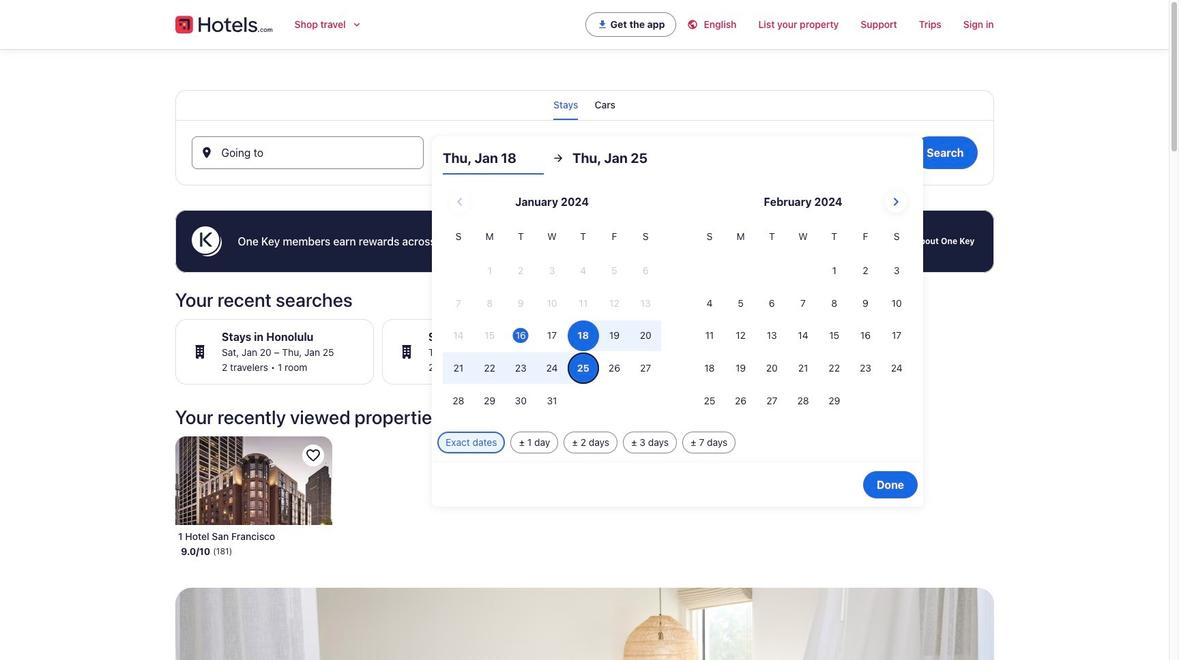 Task type: locate. For each thing, give the bounding box(es) containing it.
download the app button image
[[597, 19, 608, 30]]

hotels logo image
[[175, 14, 273, 35]]

exterior image
[[175, 437, 332, 525]]

stays image
[[398, 344, 415, 360]]

stays image
[[191, 344, 208, 360]]

application
[[443, 186, 913, 418]]

tab list
[[175, 90, 994, 120]]

main content
[[0, 49, 1169, 661]]



Task type: describe. For each thing, give the bounding box(es) containing it.
next month image
[[888, 194, 904, 210]]

shop travel image
[[351, 19, 362, 30]]

february 2024 element
[[694, 229, 913, 418]]

directional image
[[552, 152, 565, 164]]

Save 1 Hotel San Francisco to a trip checkbox
[[302, 445, 324, 467]]

previous month image
[[452, 194, 468, 210]]

january 2024 element
[[443, 229, 661, 418]]

small image
[[688, 19, 704, 30]]

today element
[[513, 329, 529, 344]]



